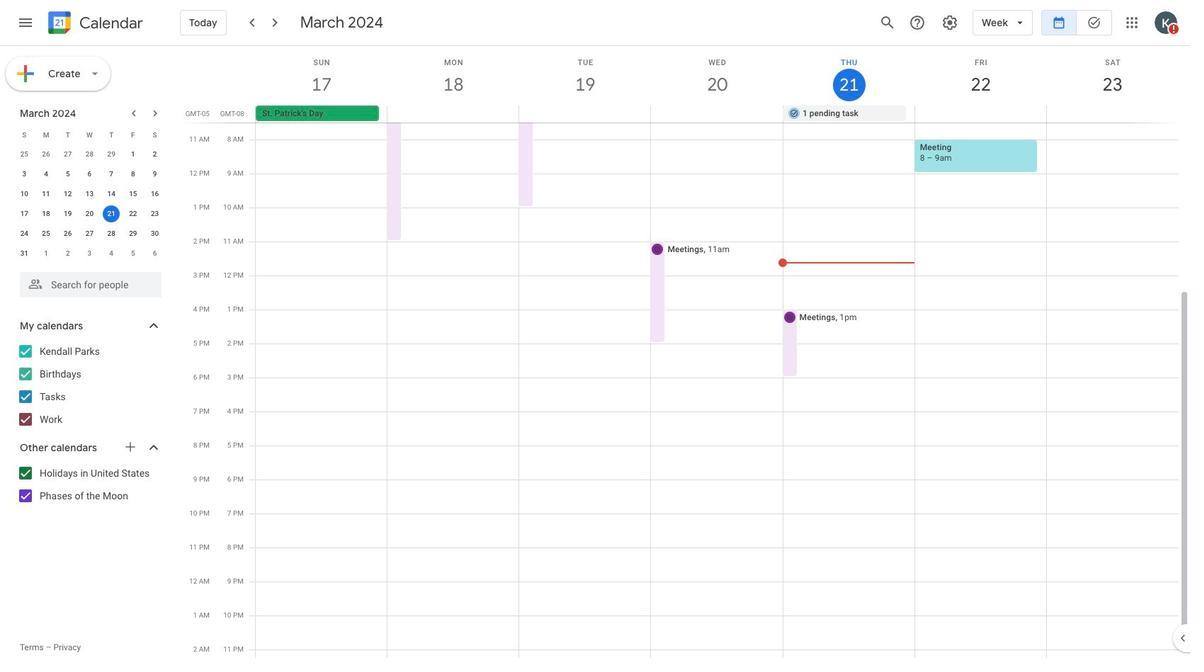 Task type: vqa. For each thing, say whether or not it's contained in the screenshot.
3 element at top
yes



Task type: locate. For each thing, give the bounding box(es) containing it.
row group
[[13, 145, 166, 264]]

1 element
[[125, 146, 142, 163]]

23 element
[[146, 206, 163, 223]]

settings menu image
[[942, 14, 959, 31]]

heading inside calendar element
[[77, 15, 143, 32]]

2 element
[[146, 146, 163, 163]]

15 element
[[125, 186, 142, 203]]

april 6 element
[[146, 245, 163, 262]]

april 3 element
[[81, 245, 98, 262]]

grid
[[181, 46, 1191, 658]]

10 element
[[16, 186, 33, 203]]

february 27 element
[[59, 146, 76, 163]]

add other calendars image
[[123, 440, 138, 454]]

cell
[[388, 106, 520, 123], [520, 106, 651, 123], [651, 106, 783, 123], [915, 106, 1047, 123], [1047, 106, 1179, 123], [101, 204, 122, 224]]

27 element
[[81, 225, 98, 242]]

february 28 element
[[81, 146, 98, 163]]

heading
[[77, 15, 143, 32]]

None search field
[[0, 266, 176, 298]]

march 2024 grid
[[13, 125, 166, 264]]

row
[[249, 106, 1191, 123], [13, 125, 166, 145], [13, 145, 166, 164], [13, 164, 166, 184], [13, 184, 166, 204], [13, 204, 166, 224], [13, 224, 166, 244], [13, 244, 166, 264]]

6 element
[[81, 166, 98, 183]]

20 element
[[81, 206, 98, 223]]

april 5 element
[[125, 245, 142, 262]]

7 element
[[103, 166, 120, 183]]

april 4 element
[[103, 245, 120, 262]]



Task type: describe. For each thing, give the bounding box(es) containing it.
11 element
[[38, 186, 55, 203]]

february 29 element
[[103, 146, 120, 163]]

april 1 element
[[38, 245, 55, 262]]

29 element
[[125, 225, 142, 242]]

main drawer image
[[17, 14, 34, 31]]

Search for people text field
[[28, 272, 153, 298]]

february 26 element
[[38, 146, 55, 163]]

26 element
[[59, 225, 76, 242]]

17 element
[[16, 206, 33, 223]]

my calendars list
[[3, 340, 176, 431]]

8 element
[[125, 166, 142, 183]]

24 element
[[16, 225, 33, 242]]

9 element
[[146, 166, 163, 183]]

13 element
[[81, 186, 98, 203]]

5 element
[[59, 166, 76, 183]]

30 element
[[146, 225, 163, 242]]

14 element
[[103, 186, 120, 203]]

25 element
[[38, 225, 55, 242]]

28 element
[[103, 225, 120, 242]]

april 2 element
[[59, 245, 76, 262]]

22 element
[[125, 206, 142, 223]]

31 element
[[16, 245, 33, 262]]

4 element
[[38, 166, 55, 183]]

other calendars list
[[3, 462, 176, 507]]

12 element
[[59, 186, 76, 203]]

3 element
[[16, 166, 33, 183]]

18 element
[[38, 206, 55, 223]]

16 element
[[146, 186, 163, 203]]

calendar element
[[45, 9, 143, 40]]

cell inside march 2024 grid
[[101, 204, 122, 224]]

19 element
[[59, 206, 76, 223]]

21, today element
[[103, 206, 120, 223]]

february 25 element
[[16, 146, 33, 163]]



